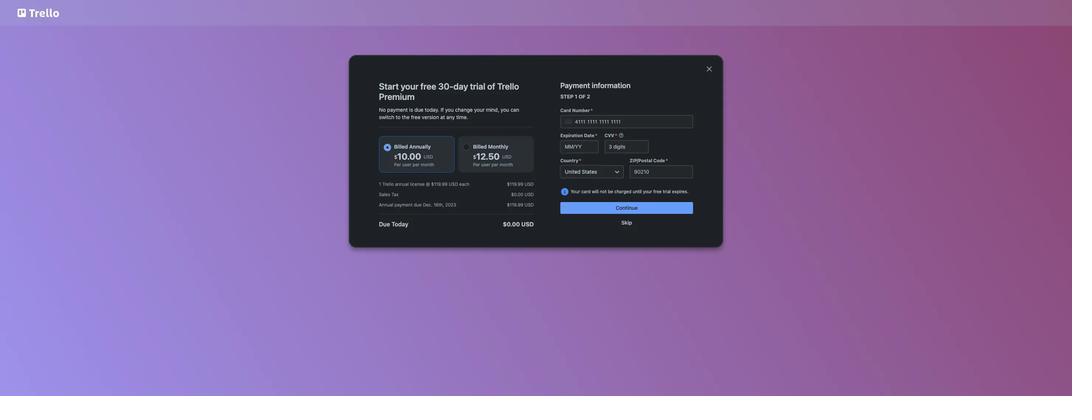Task type: vqa. For each thing, say whether or not it's contained in the screenshot.
"create rules that automatically respond to actions, schedules, or a card's due date." at the right of the page
no



Task type: locate. For each thing, give the bounding box(es) containing it.
$119.99 usd for 1 trello annual license @ $119.99 usd each
[[507, 181, 534, 187]]

until
[[633, 189, 642, 194]]

per
[[394, 162, 401, 167], [473, 162, 480, 167]]

* right number
[[591, 108, 593, 113]]

$119.99 usd
[[507, 181, 534, 187], [507, 202, 534, 208]]

per for 10.00
[[413, 162, 420, 167]]

your
[[571, 189, 580, 194]]

change
[[455, 107, 473, 113]]

number
[[572, 108, 590, 113]]

date
[[584, 133, 595, 138]]

of left the 2
[[579, 93, 586, 100]]

free left 30-
[[421, 81, 437, 91]]

due inside no payment is due today. if you change your mind, you can switch to the free version at any time.
[[415, 107, 424, 113]]

1 month from the left
[[421, 162, 434, 167]]

no
[[379, 107, 386, 113]]

user for 10.00
[[403, 162, 412, 167]]

0 vertical spatial free
[[421, 81, 437, 91]]

usd inside $ 10.00 usd per user per month
[[424, 154, 433, 160]]

expiration date *
[[561, 133, 598, 138]]

your right start
[[401, 81, 419, 91]]

0 vertical spatial of
[[488, 81, 496, 91]]

billed for 12.50
[[473, 143, 487, 150]]

no payment is due today. if you change your mind, you can switch to the free version at any time.
[[379, 107, 519, 120]]

$0.00 for tax
[[511, 192, 524, 197]]

trello up sales tax
[[383, 181, 394, 187]]

united states
[[565, 169, 597, 175]]

user
[[403, 162, 412, 167], [481, 162, 491, 167]]

* right the country
[[579, 158, 582, 163]]

$0.00
[[511, 192, 524, 197], [503, 221, 520, 228]]

skip button
[[561, 217, 693, 229]]

per down '12.50'
[[492, 162, 499, 167]]

you
[[445, 107, 454, 113], [501, 107, 509, 113]]

0 horizontal spatial of
[[488, 81, 496, 91]]

* for card number *
[[591, 108, 593, 113]]

of
[[488, 81, 496, 91], [579, 93, 586, 100]]

1 vertical spatial of
[[579, 93, 586, 100]]

1 horizontal spatial of
[[579, 93, 586, 100]]

payment for no
[[387, 107, 408, 113]]

$0.00 for today
[[503, 221, 520, 228]]

0 vertical spatial $0.00 usd
[[511, 192, 534, 197]]

trello
[[498, 81, 519, 91], [383, 181, 394, 187]]

per down 10.00 on the top left of page
[[413, 162, 420, 167]]

trial right day
[[470, 81, 486, 91]]

user down '12.50'
[[481, 162, 491, 167]]

1 horizontal spatial per
[[473, 162, 480, 167]]

code
[[654, 158, 665, 163]]

states
[[582, 169, 597, 175]]

0 horizontal spatial you
[[445, 107, 454, 113]]

you left can in the left of the page
[[501, 107, 509, 113]]

country *
[[561, 158, 582, 163]]

1 vertical spatial $0.00
[[503, 221, 520, 228]]

$0.00 usd
[[511, 192, 534, 197], [503, 221, 534, 228]]

1 vertical spatial trial
[[663, 189, 671, 194]]

1 horizontal spatial 1
[[575, 93, 578, 100]]

per inside $ 10.00 usd per user per month
[[413, 162, 420, 167]]

2
[[587, 93, 590, 100]]

1
[[575, 93, 578, 100], [379, 181, 381, 187]]

0 vertical spatial due
[[415, 107, 424, 113]]

trial left "expires."
[[663, 189, 671, 194]]

billed up '12.50'
[[473, 143, 487, 150]]

payment down tax
[[395, 202, 413, 208]]

1 per from the left
[[394, 162, 401, 167]]

user inside "$ 12.50 usd per user per month"
[[481, 162, 491, 167]]

user down 10.00 on the top left of page
[[403, 162, 412, 167]]

zip/postal code *
[[630, 158, 668, 163]]

1 up the sales
[[379, 181, 381, 187]]

0 horizontal spatial $
[[394, 154, 398, 160]]

1 horizontal spatial per
[[492, 162, 499, 167]]

1 vertical spatial $119.99 usd
[[507, 202, 534, 208]]

2 billed from the left
[[473, 143, 487, 150]]

0 vertical spatial your
[[401, 81, 419, 91]]

free down the 90210 text field
[[654, 189, 662, 194]]

1 vertical spatial trello
[[383, 181, 394, 187]]

billed monthly
[[473, 143, 509, 150]]

today
[[392, 221, 409, 228]]

0 horizontal spatial per
[[413, 162, 420, 167]]

of inside start your free 30-day trial of trello premium
[[488, 81, 496, 91]]

1 vertical spatial your
[[474, 107, 485, 113]]

usd
[[424, 154, 433, 160], [503, 154, 512, 160], [449, 181, 458, 187], [525, 181, 534, 187], [525, 192, 534, 197], [525, 202, 534, 208], [522, 221, 534, 228]]

2 vertical spatial your
[[643, 189, 653, 194]]

card number *
[[561, 108, 593, 113]]

0 vertical spatial trello
[[498, 81, 519, 91]]

not
[[600, 189, 607, 194]]

due left dec.
[[414, 202, 422, 208]]

1 $119.99 usd from the top
[[507, 181, 534, 187]]

is
[[409, 107, 413, 113]]

free inside no payment is due today. if you change your mind, you can switch to the free version at any time.
[[411, 114, 421, 120]]

$ inside $ 10.00 usd per user per month
[[394, 154, 398, 160]]

1 billed from the left
[[394, 143, 408, 150]]

month inside $ 10.00 usd per user per month
[[421, 162, 434, 167]]

* left open cvv tooltip image
[[615, 133, 618, 138]]

billed
[[394, 143, 408, 150], [473, 143, 487, 150]]

payment
[[387, 107, 408, 113], [395, 202, 413, 208]]

30-
[[438, 81, 454, 91]]

0 vertical spatial 1
[[575, 93, 578, 100]]

$ down billed monthly
[[473, 154, 476, 160]]

of inside payment information step 1 of 2
[[579, 93, 586, 100]]

1 horizontal spatial you
[[501, 107, 509, 113]]

due
[[415, 107, 424, 113], [414, 202, 422, 208]]

annual payment due dec. 16th, 2023
[[379, 202, 456, 208]]

2 vertical spatial free
[[654, 189, 662, 194]]

1 per from the left
[[413, 162, 420, 167]]

per inside "$ 12.50 usd per user per month"
[[473, 162, 480, 167]]

1 horizontal spatial trello
[[498, 81, 519, 91]]

premium
[[379, 91, 415, 102]]

zip/postal
[[630, 158, 653, 163]]

1 vertical spatial free
[[411, 114, 421, 120]]

2 per from the left
[[473, 162, 480, 167]]

cvv
[[605, 133, 615, 138]]

0 horizontal spatial 1
[[379, 181, 381, 187]]

you right if
[[445, 107, 454, 113]]

1 horizontal spatial billed
[[473, 143, 487, 150]]

trello image
[[16, 4, 60, 21]]

2 $ from the left
[[473, 154, 476, 160]]

card
[[582, 189, 591, 194]]

0 vertical spatial $119.99 usd
[[507, 181, 534, 187]]

1 $ from the left
[[394, 154, 398, 160]]

$ inside "$ 12.50 usd per user per month"
[[473, 154, 476, 160]]

trial
[[470, 81, 486, 91], [663, 189, 671, 194]]

1 vertical spatial $0.00 usd
[[503, 221, 534, 228]]

$ for 10.00
[[394, 154, 398, 160]]

1 user from the left
[[403, 162, 412, 167]]

* right the date
[[596, 133, 598, 138]]

month down monthly
[[500, 162, 513, 167]]

1 vertical spatial due
[[414, 202, 422, 208]]

billed up 10.00 on the top left of page
[[394, 143, 408, 150]]

payment up to
[[387, 107, 408, 113]]

2 $119.99 usd from the top
[[507, 202, 534, 208]]

1 horizontal spatial your
[[474, 107, 485, 113]]

1 vertical spatial payment
[[395, 202, 413, 208]]

1 horizontal spatial user
[[481, 162, 491, 167]]

0 horizontal spatial per
[[394, 162, 401, 167]]

2 per from the left
[[492, 162, 499, 167]]

of up "mind,"
[[488, 81, 496, 91]]

per
[[413, 162, 420, 167], [492, 162, 499, 167]]

each
[[460, 181, 470, 187]]

16th,
[[434, 202, 444, 208]]

your inside no payment is due today. if you change your mind, you can switch to the free version at any time.
[[474, 107, 485, 113]]

2 horizontal spatial your
[[643, 189, 653, 194]]

0 vertical spatial payment
[[387, 107, 408, 113]]

tax
[[392, 192, 399, 197]]

payment for annual
[[395, 202, 413, 208]]

step
[[561, 93, 574, 100]]

can
[[511, 107, 519, 113]]

user inside $ 10.00 usd per user per month
[[403, 162, 412, 167]]

0 horizontal spatial your
[[401, 81, 419, 91]]

$119.99 for $119.99
[[507, 181, 524, 187]]

your left "mind,"
[[474, 107, 485, 113]]

due right is
[[415, 107, 424, 113]]

1 trello annual license @ $119.99 usd each
[[379, 181, 470, 187]]

your
[[401, 81, 419, 91], [474, 107, 485, 113], [643, 189, 653, 194]]

$
[[394, 154, 398, 160], [473, 154, 476, 160]]

month
[[421, 162, 434, 167], [500, 162, 513, 167]]

per down 10.00 on the top left of page
[[394, 162, 401, 167]]

be
[[608, 189, 613, 194]]

*
[[591, 108, 593, 113], [596, 133, 598, 138], [615, 133, 618, 138], [579, 158, 582, 163], [666, 158, 668, 163]]

per inside $ 10.00 usd per user per month
[[394, 162, 401, 167]]

sales
[[379, 192, 390, 197]]

1 horizontal spatial $
[[473, 154, 476, 160]]

0 vertical spatial trial
[[470, 81, 486, 91]]

$ down billed annually
[[394, 154, 398, 160]]

the
[[402, 114, 410, 120]]

2 user from the left
[[481, 162, 491, 167]]

2 month from the left
[[500, 162, 513, 167]]

free
[[421, 81, 437, 91], [411, 114, 421, 120], [654, 189, 662, 194]]

month down annually
[[421, 162, 434, 167]]

0 horizontal spatial user
[[403, 162, 412, 167]]

month inside "$ 12.50 usd per user per month"
[[500, 162, 513, 167]]

0 horizontal spatial month
[[421, 162, 434, 167]]

any
[[447, 114, 455, 120]]

start
[[379, 81, 399, 91]]

1 horizontal spatial month
[[500, 162, 513, 167]]

billed for 10.00
[[394, 143, 408, 150]]

0 horizontal spatial billed
[[394, 143, 408, 150]]

trello up can in the left of the page
[[498, 81, 519, 91]]

0 horizontal spatial trial
[[470, 81, 486, 91]]

cvv *
[[605, 133, 618, 138]]

due
[[379, 221, 390, 228]]

per for 12.50
[[492, 162, 499, 167]]

1 vertical spatial 1
[[379, 181, 381, 187]]

per down '12.50'
[[473, 162, 480, 167]]

1 right step
[[575, 93, 578, 100]]

usd inside "$ 12.50 usd per user per month"
[[503, 154, 512, 160]]

payment inside no payment is due today. if you change your mind, you can switch to the free version at any time.
[[387, 107, 408, 113]]

1 inside payment information step 1 of 2
[[575, 93, 578, 100]]

2023
[[446, 202, 456, 208]]

your right until
[[643, 189, 653, 194]]

per inside "$ 12.50 usd per user per month"
[[492, 162, 499, 167]]

free down is
[[411, 114, 421, 120]]

0 vertical spatial $0.00
[[511, 192, 524, 197]]

continue button
[[561, 202, 693, 214]]

* right code
[[666, 158, 668, 163]]

$119.99
[[431, 181, 448, 187], [507, 181, 524, 187], [507, 202, 524, 208]]

month for 10.00
[[421, 162, 434, 167]]

version
[[422, 114, 439, 120]]



Task type: describe. For each thing, give the bounding box(es) containing it.
open cvv tooltip image
[[619, 133, 624, 138]]

close image
[[705, 65, 714, 73]]

skip
[[622, 219, 632, 226]]

mind,
[[486, 107, 500, 113]]

monthly
[[488, 143, 509, 150]]

$ 10.00 usd per user per month
[[394, 151, 434, 167]]

your card will not be charged until your free trial expires.
[[571, 189, 689, 194]]

if
[[441, 107, 444, 113]]

to
[[396, 114, 401, 120]]

trello inside start your free 30-day trial of trello premium
[[498, 81, 519, 91]]

at
[[441, 114, 445, 120]]

annual
[[379, 202, 394, 208]]

1 horizontal spatial trial
[[663, 189, 671, 194]]

90210 text field
[[630, 165, 693, 179]]

country
[[561, 158, 579, 163]]

start your free 30-day trial of trello premium
[[379, 81, 519, 102]]

today.
[[425, 107, 439, 113]]

* for expiration date *
[[596, 133, 598, 138]]

payment
[[561, 81, 590, 90]]

* for zip/postal code *
[[666, 158, 668, 163]]

your inside start your free 30-day trial of trello premium
[[401, 81, 419, 91]]

0 horizontal spatial trello
[[383, 181, 394, 187]]

$0.00 usd for due today
[[503, 221, 534, 228]]

continue
[[616, 205, 638, 211]]

per for 10.00
[[394, 162, 401, 167]]

united
[[565, 169, 581, 175]]

2 you from the left
[[501, 107, 509, 113]]

expires.
[[672, 189, 689, 194]]

free inside start your free 30-day trial of trello premium
[[421, 81, 437, 91]]

will
[[592, 189, 599, 194]]

$0.00 usd for sales tax
[[511, 192, 534, 197]]

charged
[[615, 189, 632, 194]]

day
[[454, 81, 468, 91]]

time.
[[456, 114, 468, 120]]

dec.
[[423, 202, 433, 208]]

per for 12.50
[[473, 162, 480, 167]]

sales tax
[[379, 192, 399, 197]]

annual
[[395, 181, 409, 187]]

license
[[410, 181, 425, 187]]

$ 12.50 usd per user per month
[[473, 151, 513, 167]]

$119.99 usd for annual payment due dec. 16th, 2023
[[507, 202, 534, 208]]

annually
[[409, 143, 431, 150]]

user for 12.50
[[481, 162, 491, 167]]

@
[[426, 181, 430, 187]]

12.50
[[476, 151, 500, 162]]

information
[[592, 81, 631, 90]]

payment information step 1 of 2
[[561, 81, 631, 100]]

switch
[[379, 114, 395, 120]]

month for 12.50
[[500, 162, 513, 167]]

trial inside start your free 30-day trial of trello premium
[[470, 81, 486, 91]]

1 you from the left
[[445, 107, 454, 113]]

$119.99 for 2023
[[507, 202, 524, 208]]

expiration
[[561, 133, 583, 138]]

$ for 12.50
[[473, 154, 476, 160]]

10.00
[[398, 151, 421, 162]]

card
[[561, 108, 571, 113]]

billed annually
[[394, 143, 431, 150]]

due today
[[379, 221, 409, 228]]



